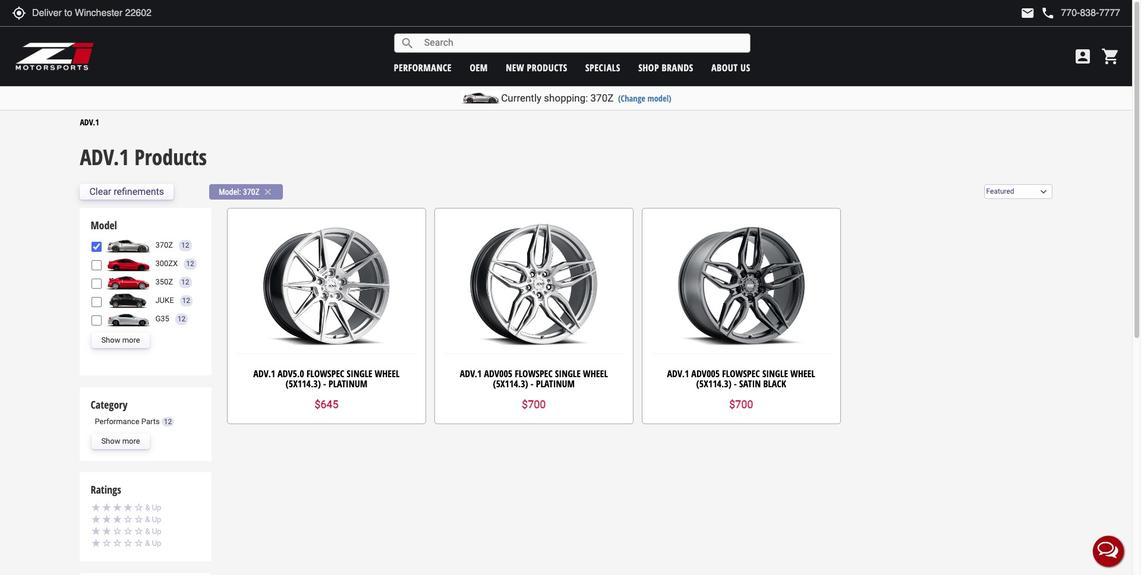 Task type: describe. For each thing, give the bounding box(es) containing it.
(5x114.3) for adv.1 adv5.0 flowspec single wheel (5x114.3) - platinum
[[286, 378, 321, 391]]

clear
[[89, 186, 111, 198]]

shopping:
[[544, 92, 588, 104]]

platinum for adv005
[[536, 378, 575, 391]]

- for adv.1 adv005 flowspec single wheel (5x114.3) - platinum
[[531, 378, 534, 391]]

clear refinements
[[89, 186, 164, 198]]

12 for g35
[[178, 315, 186, 323]]

0 horizontal spatial 370z
[[155, 241, 173, 250]]

currently
[[501, 92, 542, 104]]

& up for the 2 & up element on the left bottom
[[145, 528, 161, 537]]

show for category
[[101, 437, 120, 446]]

show more for model
[[101, 336, 140, 345]]

us
[[741, 61, 751, 74]]

flowspec for adv.1 adv5.0 flowspec single wheel (5x114.3) - platinum
[[307, 367, 345, 380]]

flowspec for adv.1 adv005 flowspec single wheel (5x114.3) - satin black
[[723, 367, 760, 380]]

12 for 300zx
[[186, 260, 194, 268]]

& for 4 & up element
[[145, 504, 150, 513]]

about us
[[712, 61, 751, 74]]

& up for 3 & up element
[[145, 516, 161, 525]]

model)
[[648, 93, 672, 104]]

up for the 2 & up element on the left bottom
[[152, 528, 161, 537]]

Search search field
[[415, 34, 750, 52]]

(change
[[618, 93, 646, 104]]

oem link
[[470, 61, 488, 74]]

adv.1 for adv.1 products
[[80, 143, 129, 172]]

about us link
[[712, 61, 751, 74]]

refinements
[[114, 186, 164, 198]]

performance
[[95, 418, 139, 427]]

single for adv.1 adv5.0 flowspec single wheel (5x114.3) - platinum
[[347, 367, 373, 380]]

infiniti g35 coupe sedan v35 v36 skyline 2003 2004 2005 2006 2007 2008 3.5l vq35de revup rev up vq35hr z1 motorsports image
[[105, 312, 152, 327]]

phone link
[[1042, 6, 1121, 20]]

4 & up element
[[92, 502, 200, 515]]

12 for 350z
[[181, 278, 189, 286]]

1 & up element
[[92, 538, 200, 550]]

products
[[134, 143, 207, 172]]

wheel for adv.1 adv5.0 flowspec single wheel (5x114.3) - platinum
[[375, 367, 400, 380]]

model
[[91, 218, 117, 233]]

flowspec for adv.1 adv005 flowspec single wheel (5x114.3) - platinum
[[515, 367, 553, 380]]

clear refinements button
[[80, 184, 174, 200]]

(5x114.3) for adv.1 adv005 flowspec single wheel (5x114.3) - platinum
[[493, 378, 529, 391]]

nissan 300zx z32 1990 1991 1992 1993 1994 1995 1996 vg30dett vg30de twin turbo non turbo z1 motorsports image
[[105, 256, 152, 272]]

mail phone
[[1021, 6, 1056, 20]]

adv005 for platinum
[[484, 367, 513, 380]]

performance link
[[394, 61, 452, 74]]

up for 1 & up element
[[152, 540, 161, 549]]

category performance parts 12
[[91, 398, 172, 427]]

account_box link
[[1071, 47, 1096, 66]]

oem
[[470, 61, 488, 74]]

adv.1 for adv.1 adv005 flowspec single wheel (5x114.3) - platinum
[[460, 367, 482, 380]]

about
[[712, 61, 738, 74]]

- for adv.1 adv005 flowspec single wheel (5x114.3) - satin black
[[734, 378, 737, 391]]

my_location
[[12, 6, 26, 20]]

single for adv.1 adv005 flowspec single wheel (5x114.3) - satin black
[[763, 367, 789, 380]]

adv005 for satin
[[692, 367, 720, 380]]

model:
[[219, 187, 241, 197]]

(5x114.3) for adv.1 adv005 flowspec single wheel (5x114.3) - satin black
[[697, 378, 732, 391]]

new products link
[[506, 61, 568, 74]]

370z inside model: 370z close
[[243, 187, 260, 197]]

350z
[[155, 278, 173, 287]]

show more button for model
[[92, 333, 150, 349]]



Task type: locate. For each thing, give the bounding box(es) containing it.
parts
[[141, 418, 160, 427]]

juke
[[155, 296, 174, 305]]

flowspec inside adv.1 adv005 flowspec single wheel (5x114.3) - platinum
[[515, 367, 553, 380]]

show
[[101, 336, 120, 345], [101, 437, 120, 446]]

2 & up element
[[92, 526, 200, 538]]

3 & up from the top
[[145, 528, 161, 537]]

1 single from the left
[[347, 367, 373, 380]]

z1 motorsports logo image
[[15, 42, 95, 71]]

1 vertical spatial 370z
[[243, 187, 260, 197]]

0 horizontal spatial platinum
[[329, 378, 368, 391]]

show more
[[101, 336, 140, 345], [101, 437, 140, 446]]

up inside 3 & up element
[[152, 516, 161, 525]]

adv.1 products
[[80, 143, 207, 172]]

3 (5x114.3) from the left
[[697, 378, 732, 391]]

shopping_cart link
[[1099, 47, 1121, 66]]

(5x114.3) inside adv.1 adv005 flowspec single wheel (5x114.3) - satin black
[[697, 378, 732, 391]]

& up down the 2 & up element on the left bottom
[[145, 540, 161, 549]]

2 wheel from the left
[[583, 367, 608, 380]]

12 right 300zx
[[186, 260, 194, 268]]

1 horizontal spatial adv005
[[692, 367, 720, 380]]

-
[[323, 378, 326, 391], [531, 378, 534, 391], [734, 378, 737, 391]]

single inside adv.1 adv005 flowspec single wheel (5x114.3) - platinum
[[555, 367, 581, 380]]

adv.1 inside adv.1 adv005 flowspec single wheel (5x114.3) - platinum
[[460, 367, 482, 380]]

show more button
[[92, 333, 150, 349], [92, 434, 150, 450]]

2 adv005 from the left
[[692, 367, 720, 380]]

1 vertical spatial show more
[[101, 437, 140, 446]]

specials link
[[586, 61, 621, 74]]

flowspec inside adv.1 adv005 flowspec single wheel (5x114.3) - satin black
[[723, 367, 760, 380]]

single
[[347, 367, 373, 380], [555, 367, 581, 380], [763, 367, 789, 380]]

& up up 3 & up element
[[145, 504, 161, 513]]

370z left (change
[[591, 92, 614, 104]]

category
[[91, 398, 128, 412]]

show more button for category
[[92, 434, 150, 450]]

3 flowspec from the left
[[723, 367, 760, 380]]

& up up the 2 & up element on the left bottom
[[145, 516, 161, 525]]

adv.1 for adv.1 adv5.0 flowspec single wheel (5x114.3) - platinum
[[254, 367, 275, 380]]

up inside 1 & up element
[[152, 540, 161, 549]]

1 platinum from the left
[[329, 378, 368, 391]]

adv.1 adv5.0 flowspec single wheel (5x114.3) - platinum
[[254, 367, 400, 391]]

2 vertical spatial 370z
[[155, 241, 173, 250]]

flowspec
[[307, 367, 345, 380], [515, 367, 553, 380], [723, 367, 760, 380]]

$645
[[315, 398, 339, 411]]

more down performance
[[122, 437, 140, 446]]

adv.1 for adv.1 link
[[80, 116, 99, 128]]

1 horizontal spatial platinum
[[536, 378, 575, 391]]

2 horizontal spatial -
[[734, 378, 737, 391]]

12 right 350z
[[181, 278, 189, 286]]

1 (5x114.3) from the left
[[286, 378, 321, 391]]

adv.1 for adv.1 adv005 flowspec single wheel (5x114.3) - satin black
[[668, 367, 689, 380]]

12 inside category performance parts 12
[[164, 418, 172, 427]]

0 vertical spatial show more button
[[92, 333, 150, 349]]

2 up from the top
[[152, 516, 161, 525]]

(5x114.3) inside adv.1 adv5.0 flowspec single wheel (5x114.3) - platinum
[[286, 378, 321, 391]]

show more for category
[[101, 437, 140, 446]]

model: 370z close
[[219, 187, 273, 197]]

$700 for platinum
[[522, 398, 546, 411]]

1 show from the top
[[101, 336, 120, 345]]

1 up from the top
[[152, 504, 161, 513]]

1 horizontal spatial flowspec
[[515, 367, 553, 380]]

2 single from the left
[[555, 367, 581, 380]]

0 vertical spatial 370z
[[591, 92, 614, 104]]

0 horizontal spatial wheel
[[375, 367, 400, 380]]

2 more from the top
[[122, 437, 140, 446]]

black
[[764, 378, 787, 391]]

1 & from the top
[[145, 504, 150, 513]]

single inside adv.1 adv5.0 flowspec single wheel (5x114.3) - platinum
[[347, 367, 373, 380]]

(5x114.3)
[[286, 378, 321, 391], [493, 378, 529, 391], [697, 378, 732, 391]]

account_box
[[1074, 47, 1093, 66]]

wheel inside adv.1 adv5.0 flowspec single wheel (5x114.3) - platinum
[[375, 367, 400, 380]]

1 flowspec from the left
[[307, 367, 345, 380]]

1 adv005 from the left
[[484, 367, 513, 380]]

up up 1 & up element
[[152, 528, 161, 537]]

1 - from the left
[[323, 378, 326, 391]]

& up 3 & up element
[[145, 504, 150, 513]]

single inside adv.1 adv005 flowspec single wheel (5x114.3) - satin black
[[763, 367, 789, 380]]

wheel for adv.1 adv005 flowspec single wheel (5x114.3) - platinum
[[583, 367, 608, 380]]

370z left the 'close'
[[243, 187, 260, 197]]

1 $700 from the left
[[522, 398, 546, 411]]

adv.1
[[80, 116, 99, 128], [80, 143, 129, 172], [254, 367, 275, 380], [460, 367, 482, 380], [668, 367, 689, 380]]

adv005 inside adv.1 adv005 flowspec single wheel (5x114.3) - platinum
[[484, 367, 513, 380]]

& down the 2 & up element on the left bottom
[[145, 540, 150, 549]]

370z up 300zx
[[155, 241, 173, 250]]

1 horizontal spatial $700
[[730, 398, 754, 411]]

adv5.0
[[278, 367, 304, 380]]

2 & up from the top
[[145, 516, 161, 525]]

12 right g35
[[178, 315, 186, 323]]

0 horizontal spatial flowspec
[[307, 367, 345, 380]]

adv.1 inside adv.1 adv005 flowspec single wheel (5x114.3) - satin black
[[668, 367, 689, 380]]

3 - from the left
[[734, 378, 737, 391]]

1 show more button from the top
[[92, 333, 150, 349]]

2 show from the top
[[101, 437, 120, 446]]

up inside 4 & up element
[[152, 504, 161, 513]]

2 (5x114.3) from the left
[[493, 378, 529, 391]]

None checkbox
[[92, 260, 102, 270], [92, 297, 102, 307], [92, 260, 102, 270], [92, 297, 102, 307]]

2 $700 from the left
[[730, 398, 754, 411]]

new products
[[506, 61, 568, 74]]

mail link
[[1021, 6, 1036, 20]]

1 horizontal spatial single
[[555, 367, 581, 380]]

12 for 370z
[[181, 241, 189, 249]]

wheel for adv.1 adv005 flowspec single wheel (5x114.3) - satin black
[[791, 367, 816, 380]]

2 show more button from the top
[[92, 434, 150, 450]]

1 vertical spatial more
[[122, 437, 140, 446]]

3 & up element
[[92, 514, 200, 526]]

show more down "infiniti g35 coupe sedan v35 v36 skyline 2003 2004 2005 2006 2007 2008 3.5l vq35de revup rev up vq35hr z1 motorsports" image
[[101, 336, 140, 345]]

2 horizontal spatial single
[[763, 367, 789, 380]]

adv005
[[484, 367, 513, 380], [692, 367, 720, 380]]

$700
[[522, 398, 546, 411], [730, 398, 754, 411]]

2 - from the left
[[531, 378, 534, 391]]

3 wheel from the left
[[791, 367, 816, 380]]

& up for 1 & up element
[[145, 540, 161, 549]]

up down the 2 & up element on the left bottom
[[152, 540, 161, 549]]

up for 3 & up element
[[152, 516, 161, 525]]

up up 3 & up element
[[152, 504, 161, 513]]

nissan 350z z33 2003 2004 2005 2006 2007 2008 2009 vq35de 3.5l revup rev up vq35hr nismo z1 motorsports image
[[105, 275, 152, 290]]

show down performance
[[101, 437, 120, 446]]

wheel
[[375, 367, 400, 380], [583, 367, 608, 380], [791, 367, 816, 380]]

& up the 2 & up element on the left bottom
[[145, 516, 150, 525]]

platinum inside adv.1 adv005 flowspec single wheel (5x114.3) - platinum
[[536, 378, 575, 391]]

1 horizontal spatial 370z
[[243, 187, 260, 197]]

currently shopping: 370z (change model)
[[501, 92, 672, 104]]

12 right juke
[[182, 296, 190, 305]]

platinum for adv5.0
[[329, 378, 368, 391]]

1 vertical spatial show
[[101, 437, 120, 446]]

1 & up from the top
[[145, 504, 161, 513]]

4 & up from the top
[[145, 540, 161, 549]]

- inside adv.1 adv005 flowspec single wheel (5x114.3) - platinum
[[531, 378, 534, 391]]

performance
[[394, 61, 452, 74]]

brands
[[662, 61, 694, 74]]

show down "infiniti g35 coupe sedan v35 v36 skyline 2003 2004 2005 2006 2007 2008 3.5l vq35de revup rev up vq35hr z1 motorsports" image
[[101, 336, 120, 345]]

adv.1 link
[[80, 116, 99, 128]]

1 horizontal spatial wheel
[[583, 367, 608, 380]]

up inside the 2 & up element
[[152, 528, 161, 537]]

2 horizontal spatial (5x114.3)
[[697, 378, 732, 391]]

2 horizontal spatial flowspec
[[723, 367, 760, 380]]

& up for 4 & up element
[[145, 504, 161, 513]]

g35
[[155, 314, 169, 323]]

2 show more from the top
[[101, 437, 140, 446]]

up up the 2 & up element on the left bottom
[[152, 516, 161, 525]]

new
[[506, 61, 525, 74]]

more for model
[[122, 336, 140, 345]]

- inside adv.1 adv5.0 flowspec single wheel (5x114.3) - platinum
[[323, 378, 326, 391]]

search
[[401, 36, 415, 50]]

0 horizontal spatial (5x114.3)
[[286, 378, 321, 391]]

mail
[[1021, 6, 1036, 20]]

$700 for satin
[[730, 398, 754, 411]]

0 vertical spatial show more
[[101, 336, 140, 345]]

adv.1 inside adv.1 adv5.0 flowspec single wheel (5x114.3) - platinum
[[254, 367, 275, 380]]

- for adv.1 adv5.0 flowspec single wheel (5x114.3) - platinum
[[323, 378, 326, 391]]

0 horizontal spatial single
[[347, 367, 373, 380]]

& up up 1 & up element
[[145, 528, 161, 537]]

3 single from the left
[[763, 367, 789, 380]]

specials
[[586, 61, 621, 74]]

1 show more from the top
[[101, 336, 140, 345]]

shop
[[639, 61, 660, 74]]

0 horizontal spatial $700
[[522, 398, 546, 411]]

2 horizontal spatial 370z
[[591, 92, 614, 104]]

2 platinum from the left
[[536, 378, 575, 391]]

platinum
[[329, 378, 368, 391], [536, 378, 575, 391]]

2 horizontal spatial wheel
[[791, 367, 816, 380]]

nissan 370z z34 2009 2010 2011 2012 2013 2014 2015 2016 2017 2018 2019 3.7l vq37vhr vhr nismo z1 motorsports image
[[105, 238, 152, 253]]

more for category
[[122, 437, 140, 446]]

up
[[152, 504, 161, 513], [152, 516, 161, 525], [152, 528, 161, 537], [152, 540, 161, 549]]

platinum inside adv.1 adv5.0 flowspec single wheel (5x114.3) - platinum
[[329, 378, 368, 391]]

nissan juke 2011 2012 2013 2014 2015 2016 2017 vr38dett hr15de mr16ddt hr16de z1 motorsports image
[[105, 293, 152, 309]]

1 more from the top
[[122, 336, 140, 345]]

0 horizontal spatial -
[[323, 378, 326, 391]]

satin
[[740, 378, 761, 391]]

& for the 2 & up element on the left bottom
[[145, 528, 150, 537]]

adv.1 adv005 flowspec single wheel (5x114.3) - platinum
[[460, 367, 608, 391]]

2 & from the top
[[145, 516, 150, 525]]

4 up from the top
[[152, 540, 161, 549]]

& for 1 & up element
[[145, 540, 150, 549]]

single for adv.1 adv005 flowspec single wheel (5x114.3) - platinum
[[555, 367, 581, 380]]

flowspec inside adv.1 adv5.0 flowspec single wheel (5x114.3) - platinum
[[307, 367, 345, 380]]

1 vertical spatial show more button
[[92, 434, 150, 450]]

None checkbox
[[92, 242, 102, 252], [92, 279, 102, 289], [92, 316, 102, 326], [92, 242, 102, 252], [92, 279, 102, 289], [92, 316, 102, 326]]

more
[[122, 336, 140, 345], [122, 437, 140, 446]]

&
[[145, 504, 150, 513], [145, 516, 150, 525], [145, 528, 150, 537], [145, 540, 150, 549]]

2 flowspec from the left
[[515, 367, 553, 380]]

& up 1 & up element
[[145, 528, 150, 537]]

4 & from the top
[[145, 540, 150, 549]]

0 vertical spatial show
[[101, 336, 120, 345]]

ratings
[[91, 483, 121, 497]]

adv005 inside adv.1 adv005 flowspec single wheel (5x114.3) - satin black
[[692, 367, 720, 380]]

0 vertical spatial more
[[122, 336, 140, 345]]

0 horizontal spatial adv005
[[484, 367, 513, 380]]

shop brands
[[639, 61, 694, 74]]

370z
[[591, 92, 614, 104], [243, 187, 260, 197], [155, 241, 173, 250]]

more down "infiniti g35 coupe sedan v35 v36 skyline 2003 2004 2005 2006 2007 2008 3.5l vq35de revup rev up vq35hr z1 motorsports" image
[[122, 336, 140, 345]]

up for 4 & up element
[[152, 504, 161, 513]]

wheel inside adv.1 adv005 flowspec single wheel (5x114.3) - satin black
[[791, 367, 816, 380]]

300zx
[[155, 259, 178, 268]]

& for 3 & up element
[[145, 516, 150, 525]]

wheel inside adv.1 adv005 flowspec single wheel (5x114.3) - platinum
[[583, 367, 608, 380]]

products
[[527, 61, 568, 74]]

1 horizontal spatial -
[[531, 378, 534, 391]]

show more button down performance
[[92, 434, 150, 450]]

(change model) link
[[618, 93, 672, 104]]

phone
[[1042, 6, 1056, 20]]

show more down performance
[[101, 437, 140, 446]]

12
[[181, 241, 189, 249], [186, 260, 194, 268], [181, 278, 189, 286], [182, 296, 190, 305], [178, 315, 186, 323], [164, 418, 172, 427]]

$700 down satin
[[730, 398, 754, 411]]

& up
[[145, 504, 161, 513], [145, 516, 161, 525], [145, 528, 161, 537], [145, 540, 161, 549]]

- inside adv.1 adv005 flowspec single wheel (5x114.3) - satin black
[[734, 378, 737, 391]]

12 right parts at left bottom
[[164, 418, 172, 427]]

show more button down "infiniti g35 coupe sedan v35 v36 skyline 2003 2004 2005 2006 2007 2008 3.5l vq35de revup rev up vq35hr z1 motorsports" image
[[92, 333, 150, 349]]

adv.1 adv005 flowspec single wheel (5x114.3) - satin black
[[668, 367, 816, 391]]

3 up from the top
[[152, 528, 161, 537]]

3 & from the top
[[145, 528, 150, 537]]

12 right nissan 370z z34 2009 2010 2011 2012 2013 2014 2015 2016 2017 2018 2019 3.7l vq37vhr vhr nismo z1 motorsports image
[[181, 241, 189, 249]]

show for model
[[101, 336, 120, 345]]

(5x114.3) inside adv.1 adv005 flowspec single wheel (5x114.3) - platinum
[[493, 378, 529, 391]]

1 horizontal spatial (5x114.3)
[[493, 378, 529, 391]]

shop brands link
[[639, 61, 694, 74]]

$700 down adv.1 adv005 flowspec single wheel (5x114.3) - platinum
[[522, 398, 546, 411]]

close
[[263, 187, 273, 197]]

1 wheel from the left
[[375, 367, 400, 380]]

shopping_cart
[[1102, 47, 1121, 66]]

12 for juke
[[182, 296, 190, 305]]



Task type: vqa. For each thing, say whether or not it's contained in the screenshot.
Become An Installer link
no



